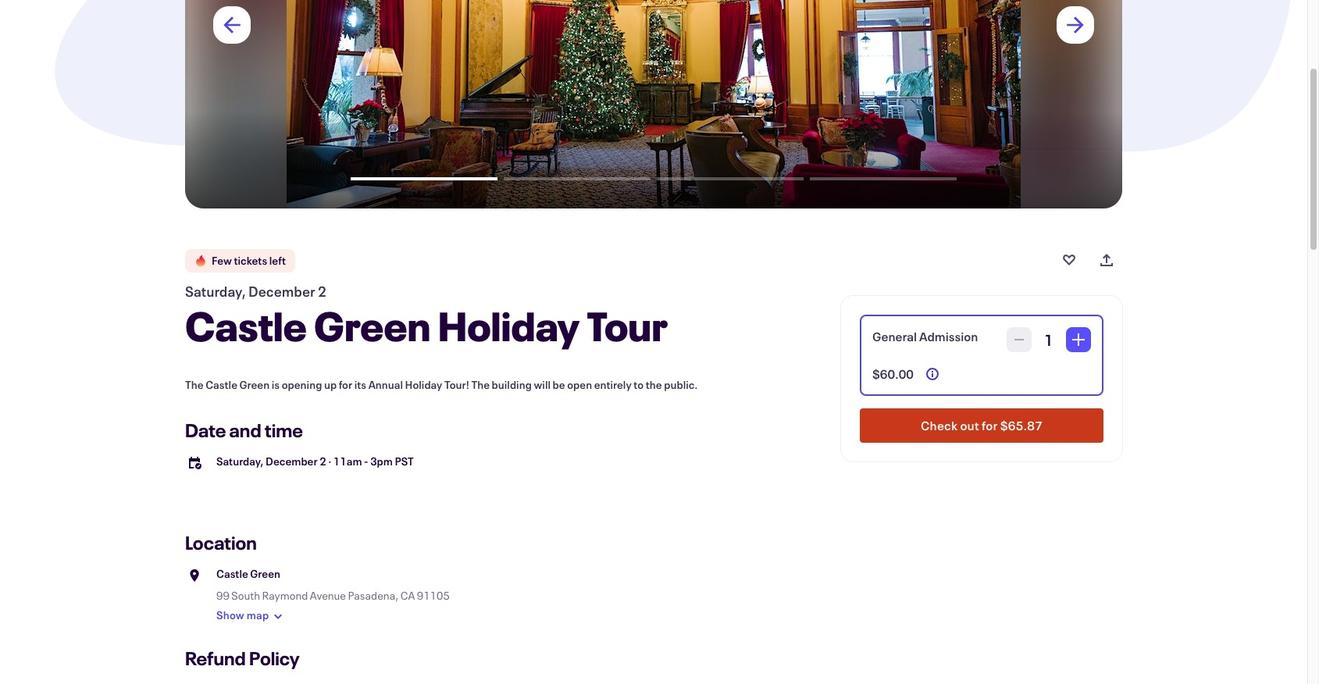 Task type: locate. For each thing, give the bounding box(es) containing it.
0 vertical spatial saturday,
[[185, 282, 246, 301]]

0 vertical spatial castle
[[185, 299, 307, 352]]

december
[[248, 282, 315, 301], [266, 454, 318, 469]]

the right tour!
[[471, 377, 490, 392]]

saturday, inside saturday, december 2 castle green holiday tour
[[185, 282, 246, 301]]

0 horizontal spatial the
[[185, 377, 204, 392]]

11am
[[333, 454, 362, 469]]

policy
[[249, 646, 300, 671]]

holiday left tour!
[[405, 377, 442, 392]]

saturday, down date and time
[[216, 454, 264, 469]]

1 vertical spatial december
[[266, 454, 318, 469]]

1 vertical spatial holiday
[[405, 377, 442, 392]]

green
[[314, 299, 431, 352], [239, 377, 270, 392], [250, 566, 280, 581]]

tickets
[[234, 253, 267, 268]]

castle up date
[[206, 377, 237, 392]]

2 vertical spatial green
[[250, 566, 280, 581]]

1 vertical spatial 2
[[320, 454, 326, 469]]

green left is
[[239, 377, 270, 392]]

castle down few tickets left
[[185, 299, 307, 352]]

saturday, down few
[[185, 282, 246, 301]]

tour!
[[444, 377, 469, 392]]

1 vertical spatial saturday,
[[216, 454, 264, 469]]

show map
[[216, 608, 269, 623]]

·
[[328, 454, 331, 469]]

1 the from the left
[[185, 377, 204, 392]]

1 vertical spatial castle
[[206, 377, 237, 392]]

91105
[[417, 588, 450, 603]]

pst
[[395, 454, 414, 469]]

refund
[[185, 646, 246, 671]]

castle
[[185, 299, 307, 352], [206, 377, 237, 392], [216, 566, 248, 581]]

green up its
[[314, 299, 431, 352]]

date and time
[[185, 418, 303, 443]]

entirely
[[594, 377, 632, 392]]

castle green holiday tour image
[[287, 0, 1021, 209]]

the
[[646, 377, 662, 392]]

south
[[231, 588, 260, 603]]

1 horizontal spatial the
[[471, 377, 490, 392]]

2 vertical spatial castle
[[216, 566, 248, 581]]

2 inside saturday, december 2 castle green holiday tour
[[318, 282, 326, 301]]

saturday, december 2 · 11am - 3pm pst
[[216, 454, 414, 469]]

open
[[567, 377, 592, 392]]

tour
[[587, 299, 668, 352]]

avenue
[[310, 588, 346, 603]]

green up south at the bottom
[[250, 566, 280, 581]]

holiday up the building
[[438, 299, 580, 352]]

castle green 99 south raymond avenue pasadena, ca 91105
[[216, 566, 450, 603]]

2
[[318, 282, 326, 301], [320, 454, 326, 469]]

location
[[185, 530, 257, 555]]

0 vertical spatial holiday
[[438, 299, 580, 352]]

0 vertical spatial december
[[248, 282, 315, 301]]

the up date
[[185, 377, 204, 392]]

-
[[364, 454, 368, 469]]

2 for 11am
[[320, 454, 326, 469]]

public.
[[664, 377, 698, 392]]

december down left
[[248, 282, 315, 301]]

the
[[185, 377, 204, 392], [471, 377, 490, 392]]

for
[[339, 377, 352, 392]]

holiday
[[438, 299, 580, 352], [405, 377, 442, 392]]

saturday,
[[185, 282, 246, 301], [216, 454, 264, 469]]

to
[[634, 377, 644, 392]]

2 for green
[[318, 282, 326, 301]]

castle up 99
[[216, 566, 248, 581]]

0 vertical spatial 2
[[318, 282, 326, 301]]

is
[[272, 377, 280, 392]]

ca
[[400, 588, 415, 603]]

december inside saturday, december 2 castle green holiday tour
[[248, 282, 315, 301]]

december down the time
[[266, 454, 318, 469]]

date
[[185, 418, 226, 443]]

0 vertical spatial green
[[314, 299, 431, 352]]



Task type: vqa. For each thing, say whether or not it's contained in the screenshot.
'CASTLE' in Castle Green 99 South Raymond Avenue Pasadena, CA 91105
yes



Task type: describe. For each thing, give the bounding box(es) containing it.
be
[[553, 377, 565, 392]]

green inside castle green 99 south raymond avenue pasadena, ca 91105
[[250, 566, 280, 581]]

99
[[216, 588, 229, 603]]

the castle green is opening up for its annual holiday tour! the building will be open entirely to the public.
[[185, 377, 698, 392]]

castle inside castle green 99 south raymond avenue pasadena, ca 91105
[[216, 566, 248, 581]]

few tickets left
[[212, 253, 286, 268]]

raymond
[[262, 588, 308, 603]]

3pm
[[370, 454, 393, 469]]

left
[[269, 253, 286, 268]]

map
[[247, 608, 269, 623]]

time
[[265, 418, 303, 443]]

saturday, for ·
[[216, 454, 264, 469]]

saturday, december 2 castle green holiday tour
[[185, 282, 668, 352]]

will
[[534, 377, 551, 392]]

show map button
[[216, 604, 288, 629]]

opening
[[282, 377, 322, 392]]

saturday, for castle
[[185, 282, 246, 301]]

show
[[216, 608, 244, 623]]

castle inside saturday, december 2 castle green holiday tour
[[185, 299, 307, 352]]

and
[[229, 418, 261, 443]]

december for ·
[[266, 454, 318, 469]]

december for castle
[[248, 282, 315, 301]]

holiday inside saturday, december 2 castle green holiday tour
[[438, 299, 580, 352]]

up
[[324, 377, 337, 392]]

1 vertical spatial green
[[239, 377, 270, 392]]

few
[[212, 253, 232, 268]]

2 the from the left
[[471, 377, 490, 392]]

pasadena,
[[348, 588, 398, 603]]

its
[[354, 377, 366, 392]]

building
[[492, 377, 532, 392]]

annual
[[368, 377, 403, 392]]

refund policy
[[185, 646, 300, 671]]

green inside saturday, december 2 castle green holiday tour
[[314, 299, 431, 352]]



